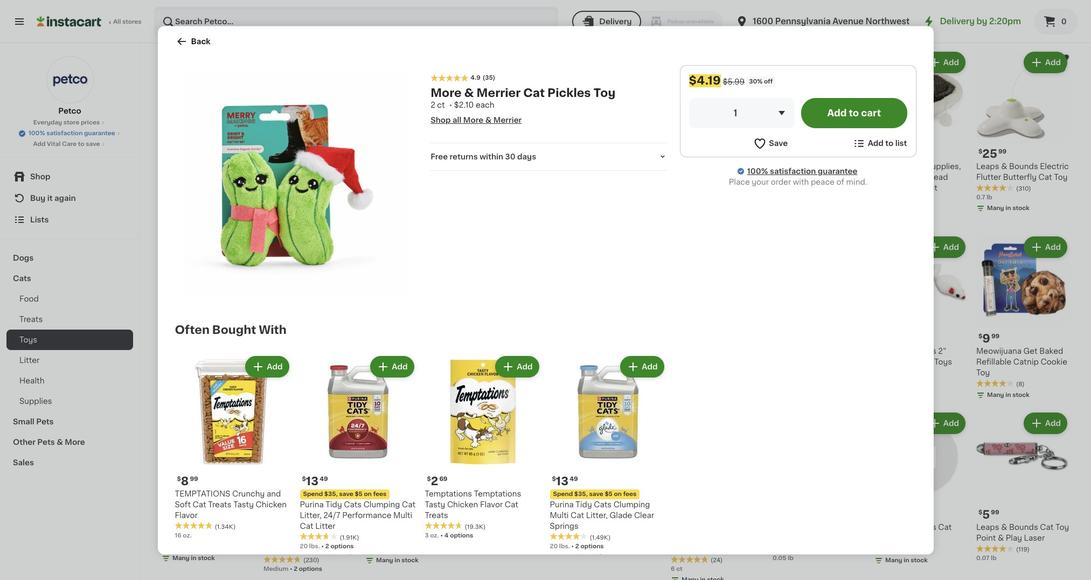 Task type: locate. For each thing, give the bounding box(es) containing it.
laser left your
[[719, 174, 739, 181]]

leaps inside leaps & bounds lpnb cat bu ball velvet asst
[[569, 524, 592, 531]]

• right 3 in the left of the page
[[441, 532, 443, 538]]

litter
[[19, 357, 40, 364], [315, 522, 335, 530]]

2 $5 from the left
[[605, 491, 613, 497]]

0 horizontal spatial 6
[[270, 148, 277, 159]]

meowijuana for catnip
[[976, 348, 1022, 355]]

1 vertical spatial 4
[[168, 333, 176, 344]]

leaps
[[263, 163, 286, 170], [671, 163, 694, 170], [773, 163, 796, 170], [976, 163, 999, 170], [263, 348, 286, 355], [365, 348, 388, 355], [875, 348, 897, 355], [263, 524, 286, 531], [365, 524, 388, 531], [569, 524, 592, 531], [671, 524, 694, 531], [875, 524, 897, 531], [976, 524, 999, 531]]

leaps up the "flutter"
[[976, 163, 999, 170]]

leaps inside the leaps & bounds caterpillar cat teaser - 33" l
[[263, 163, 286, 170]]

0 horizontal spatial refillable
[[467, 358, 502, 366]]

$13.99 element
[[875, 508, 968, 522]]

product group containing 0
[[569, 411, 662, 554]]

20 lbs. • 2 options for cat
[[300, 543, 354, 549]]

in down meowijuana get lit refillable cat toy
[[496, 381, 502, 387]]

$35, up 24/7
[[324, 491, 338, 497]]

plush
[[393, 358, 414, 366]]

leaps & bounds single burrito plush cat toy
[[365, 348, 452, 366]]

1 vertical spatial 1 each
[[263, 379, 283, 385]]

pets for small
[[36, 418, 54, 426]]

20 for purina tidy cats clumping cat litter, 24/7 performance multi cat litter
[[300, 543, 308, 549]]

play inside leaps & bounds cat toy point & play laser
[[1006, 535, 1022, 542]]

chicken down and
[[256, 501, 287, 508]]

(119)
[[1016, 547, 1030, 553]]

1 tidy from the left
[[326, 501, 342, 508]]

& inside 4 leaps & bounds bu snake for cats
[[798, 163, 804, 170]]

0 vertical spatial litter
[[19, 357, 40, 364]]

temptations temptations tasty chicken flavor cat treats
[[425, 490, 521, 519]]

bounds inside the leaps & bounds caterpillar cat teaser - 33" l
[[296, 163, 325, 170]]

1 horizontal spatial pickles
[[547, 87, 591, 98]]

lb for 25
[[987, 195, 992, 200]]

lb right '0.07'
[[991, 556, 997, 561]]

bounds inside $ 5 leaps & bounds cat toy point & play laser
[[704, 163, 733, 170]]

$5 for glade
[[605, 491, 613, 497]]

play left place
[[700, 174, 717, 181]]

treats up "ez"
[[425, 511, 448, 519]]

bounds for leaps & bounds cat toys multipack
[[907, 524, 936, 531]]

product group containing go! cat go! da bird pull-apart cat toy
[[365, 50, 459, 206]]

leaps up assorted
[[671, 524, 694, 531]]

100% up your
[[747, 167, 768, 175]]

$12.99 element
[[263, 508, 357, 522]]

refillable inside meowijuana get lit refillable cat toy
[[467, 358, 502, 366]]

0 horizontal spatial merrier
[[191, 348, 218, 355]]

(213)
[[202, 186, 216, 192]]

2 1 each from the top
[[263, 379, 283, 385]]

0.07 lb
[[976, 556, 997, 561]]

$ 13 49 up the $12.99 element
[[302, 475, 328, 487]]

product group containing 14
[[875, 50, 968, 226]]

teaser
[[320, 174, 345, 181], [386, 535, 412, 542]]

2 $ 13 49 from the left
[[552, 475, 578, 487]]

0 horizontal spatial flavor
[[175, 511, 198, 519]]

leaps inside 'leaps & bounds electric flutter butterfly cat toy'
[[976, 163, 999, 170]]

bounds inside leaps & bounds lpnb cat bu ball velvet asst
[[602, 524, 631, 531]]

stock down (1.49k)
[[586, 554, 603, 560]]

cats up (66)
[[810, 174, 828, 181]]

more down small pets link
[[65, 439, 85, 446]]

1 horizontal spatial 20 lbs. • 2 options
[[550, 543, 604, 549]]

snap
[[365, 535, 385, 542]]

mice
[[898, 358, 917, 366], [263, 535, 282, 542]]

l
[[279, 184, 283, 192]]

treats down temptations in the bottom left of the page
[[208, 501, 231, 508]]

add button for cats claws feline flyer
[[210, 414, 252, 433]]

add button
[[719, 53, 761, 72], [821, 53, 863, 72], [923, 53, 965, 72], [1025, 53, 1066, 72], [210, 238, 252, 257], [312, 238, 353, 257], [923, 238, 965, 257], [1025, 238, 1066, 257], [246, 357, 288, 376], [371, 357, 413, 376], [496, 357, 538, 376], [621, 357, 663, 376], [210, 414, 252, 433], [312, 414, 353, 433], [414, 414, 455, 433], [617, 414, 659, 433], [923, 414, 965, 433], [1025, 414, 1066, 433]]

1 horizontal spatial to
[[849, 108, 859, 117]]

2 20 from the left
[[550, 543, 558, 549]]

0 horizontal spatial oz.
[[183, 532, 192, 538]]

spend for purina tidy cats clumping cat litter, 24/7 performance multi cat litter
[[303, 491, 323, 497]]

1 purina from the left
[[300, 501, 324, 508]]

1 horizontal spatial (35)
[[483, 74, 495, 80]]

4 for 4 leaps & bounds bu snake for cats
[[779, 148, 787, 159]]

petlinks
[[569, 163, 599, 170]]

delivery by 2:20pm link
[[923, 15, 1021, 28]]

0 vertical spatial pets
[[36, 418, 54, 426]]

2 purina from the left
[[550, 501, 574, 508]]

more for ★★★★★
[[431, 87, 462, 98]]

0 vertical spatial more & merrier cat pickles toy
[[431, 87, 615, 98]]

shop up buy
[[30, 173, 50, 181]]

leap & bound electronic ladybug cat toy button
[[671, 234, 764, 389]]

1 each for 22
[[263, 379, 283, 385]]

treats inside temptations temptations tasty chicken flavor cat treats
[[425, 511, 448, 519]]

guarantee up of
[[818, 167, 858, 175]]

0 vertical spatial teaser
[[320, 174, 345, 181]]

bounds up place
[[704, 163, 733, 170]]

1 vertical spatial teaser
[[386, 535, 412, 542]]

0 horizontal spatial clumping
[[364, 501, 400, 508]]

bounds up navy
[[296, 348, 325, 355]]

teaser left pull-
[[320, 174, 345, 181]]

0 horizontal spatial laser
[[719, 174, 739, 181]]

$ 9 99
[[979, 333, 1000, 344]]

99 right 9 on the bottom right of page
[[991, 334, 1000, 339]]

toy inside leaps & bounds ez snap teaser tail cat toy
[[443, 535, 457, 542]]

toy inside 'leaps & bounds assorted moppy mouse cat toy'
[[686, 545, 700, 553]]

2 lbs. from the left
[[559, 543, 570, 549]]

8 for temptations
[[181, 475, 189, 487]]

- for 6
[[347, 174, 350, 181]]

clumping up the glade at bottom
[[614, 501, 650, 508]]

temptations down the 69
[[425, 490, 472, 497]]

leaps inside leaps & bounds crinkle cat tunnel - navy
[[263, 348, 286, 355]]

many in stock down (1.91k)
[[311, 554, 353, 560]]

1 vertical spatial flavor
[[175, 511, 198, 519]]

1 horizontal spatial guarantee
[[818, 167, 858, 175]]

0 vertical spatial ct
[[437, 101, 445, 108]]

bounds for leaps & bounds fuzzy mice cat toys with catnip
[[296, 524, 325, 531]]

add button for temptations temptations tasty chicken flavor cat treats
[[496, 357, 538, 376]]

& inside leaps & bounds fuzzy mice cat toys with catnip
[[288, 524, 294, 531]]

None search field
[[154, 6, 558, 37]]

glade
[[610, 511, 632, 519]]

delivery by 2:20pm
[[940, 17, 1021, 25]]

laser inside $ 5 leaps & bounds cat toy point & play laser
[[719, 174, 739, 181]]

treats down food
[[19, 316, 43, 323]]

$35,
[[324, 491, 338, 497], [574, 491, 588, 497]]

1 $ 13 49 from the left
[[302, 475, 328, 487]]

1 vertical spatial each
[[267, 205, 283, 211]]

get
[[514, 348, 528, 355], [1024, 348, 1038, 355]]

0 horizontal spatial 4
[[168, 333, 176, 344]]

add button for purina tidy cats clumping cat litter, 24/7 performance multi cat litter
[[371, 357, 413, 376]]

add vital care to save link
[[33, 140, 106, 149]]

2 spend $35, save $5 on fees from the left
[[553, 491, 637, 497]]

each down tunnel
[[267, 379, 283, 385]]

point
[[671, 174, 690, 181], [976, 535, 996, 542]]

go! up pull-
[[365, 163, 379, 170]]

6 ct
[[671, 566, 683, 572]]

4 leaps & bounds bu snake for cats
[[773, 148, 847, 181]]

oz. right 16
[[183, 532, 192, 538]]

lbs. for springs
[[559, 543, 570, 549]]

cat inside leap & bound electronic ladybug cat toy
[[746, 358, 760, 366]]

meowijuana down $ 9 99
[[976, 348, 1022, 355]]

0 horizontal spatial satisfaction
[[46, 130, 83, 136]]

2 20 lbs. • 2 options from the left
[[550, 543, 604, 549]]

options for 24/7
[[331, 543, 354, 549]]

1 horizontal spatial satisfaction
[[770, 167, 816, 175]]

pickles for ★★★★★
[[547, 87, 591, 98]]

$ 8 99 for temptations
[[177, 475, 198, 487]]

2 horizontal spatial to
[[885, 139, 894, 147]]

1 tasty from the left
[[233, 501, 254, 508]]

litter, inside purina tidy cats clumping multi cat litter, glade clear springs
[[586, 511, 608, 519]]

2 vertical spatial treats
[[425, 511, 448, 519]]

cat inside "14 petco animal supplies, inc. eyay-cat head white toy donut"
[[912, 174, 926, 181]]

-
[[347, 174, 350, 181], [306, 358, 309, 366]]

99 right 25
[[998, 149, 1007, 155]]

0 vertical spatial $ 8 99
[[177, 475, 198, 487]]

1 horizontal spatial get
[[1024, 348, 1038, 355]]

tidy inside purina tidy cats clumping cat litter, 24/7 performance multi cat litter
[[326, 501, 342, 508]]

laser inside leaps & bounds cat toy point & play laser
[[1024, 535, 1045, 542]]

0 horizontal spatial fuzzy
[[327, 524, 349, 531]]

in down aromatic
[[191, 205, 196, 211]]

0 horizontal spatial $ 8 99
[[177, 475, 198, 487]]

1 20 from the left
[[300, 543, 308, 549]]

soft
[[175, 501, 191, 508]]

pickles inside more & merrier cat pickles toy
[[162, 358, 189, 366]]

pets up other pets & more
[[36, 418, 54, 426]]

dream
[[601, 163, 626, 170]]

teaser inside leaps & bounds ez snap teaser tail cat toy
[[386, 535, 412, 542]]

$ 8 99 up temptations in the bottom left of the page
[[177, 475, 198, 487]]

$2.10
[[454, 101, 474, 108]]

& inside 'link'
[[57, 439, 63, 446]]

multi inside the petlinks dream curl multi surface cat scratcher with catnip toy wws
[[569, 174, 588, 181]]

4 down save
[[779, 148, 787, 159]]

& inside leaps & bounds 2" fuzzy mice cat toys
[[899, 348, 905, 355]]

1 horizontal spatial point
[[976, 535, 996, 542]]

add button for more & merrier cat pickles toy
[[210, 238, 252, 257]]

lb right "0.7"
[[987, 195, 992, 200]]

0 horizontal spatial more
[[65, 439, 85, 446]]

bounds for leaps & bounds assorted moppy mouse cat toy
[[704, 524, 733, 531]]

more down 4 19 at the left of the page
[[162, 348, 181, 355]]

point inside leaps & bounds cat toy point & play laser
[[976, 535, 996, 542]]

tidy up $ 0 99
[[576, 501, 592, 508]]

2 horizontal spatial 8
[[371, 509, 379, 521]]

1 meowijuana from the left
[[467, 348, 512, 355]]

1 horizontal spatial with
[[608, 184, 625, 192]]

add button for leaps & bounds 2" fuzzy mice cat toys
[[923, 238, 965, 257]]

clumping for performance
[[364, 501, 400, 508]]

4 inside "element"
[[168, 333, 176, 344]]

cat inside meowijuana get lit refillable cat toy
[[504, 358, 518, 366]]

13 for purina tidy cats clumping cat litter, 24/7 performance multi cat litter
[[306, 475, 319, 487]]

bounds down the $12.99 element
[[296, 524, 325, 531]]

add button for leaps & bounds lpnb cat bu ball velvet asst
[[617, 414, 659, 433]]

save down prices
[[86, 141, 100, 147]]

0 horizontal spatial $ 13 49
[[302, 475, 328, 487]]

0 horizontal spatial 100%
[[29, 130, 45, 136]]

0 horizontal spatial with
[[319, 535, 335, 542]]

1 fees from the left
[[373, 491, 386, 497]]

0 horizontal spatial 49
[[320, 476, 328, 482]]

mouse
[[736, 535, 762, 542]]

99 for leaps & bounds caterpillar cat teaser - 33" l
[[278, 149, 287, 155]]

go! left da
[[397, 163, 410, 170]]

add button for purina tidy cats clumping multi cat litter, glade clear springs
[[621, 357, 663, 376]]

2 on from the left
[[614, 491, 622, 497]]

on
[[171, 1, 182, 8]]

0 horizontal spatial purina
[[300, 501, 324, 508]]

1 vertical spatial more & merrier cat pickles toy
[[162, 348, 234, 366]]

1 down $ 22 99
[[263, 379, 266, 385]]

tasty up "ez"
[[425, 501, 445, 508]]

teaser left tail
[[386, 535, 412, 542]]

potent
[[206, 163, 231, 170]]

purina inside purina tidy cats clumping multi cat litter, glade clear springs
[[550, 501, 574, 508]]

leaps & bounds electric flutter butterfly cat toy
[[976, 163, 1069, 181]]

merrier for 4
[[191, 348, 218, 355]]

options down (1.91k)
[[331, 543, 354, 549]]

1 vertical spatial pickles
[[162, 358, 189, 366]]

5 for leaps & bounds cat toy point & play laser
[[677, 148, 684, 159]]

1 temptations from the left
[[425, 490, 472, 497]]

each
[[476, 101, 494, 108], [267, 205, 283, 211], [267, 379, 283, 385]]

1 clumping from the left
[[364, 501, 400, 508]]

in down apart
[[395, 197, 400, 203]]

off
[[764, 78, 773, 84]]

multi inside purina tidy cats clumping cat litter, 24/7 performance multi cat litter
[[393, 511, 412, 519]]

toy inside "14 petco animal supplies, inc. eyay-cat head white toy donut"
[[898, 184, 912, 192]]

ct for 6
[[676, 566, 683, 572]]

1 horizontal spatial chicken
[[447, 501, 478, 508]]

leaps down $ 6 99
[[263, 163, 286, 170]]

petstages
[[467, 524, 505, 531]]

play inside $ 5 leaps & bounds cat toy point & play laser
[[700, 174, 717, 181]]

cats
[[810, 174, 828, 181], [13, 275, 31, 282], [344, 501, 362, 508], [594, 501, 612, 508], [162, 524, 179, 531]]

1 vertical spatial ct
[[573, 379, 579, 385]]

point inside $ 5 leaps & bounds cat toy point & play laser
[[671, 174, 690, 181]]

get for cat
[[514, 348, 528, 355]]

2 fees from the left
[[623, 491, 637, 497]]

bu left ball
[[584, 535, 595, 542]]

merrier
[[493, 116, 522, 123]]

4 inside 4 leaps & bounds bu snake for cats
[[779, 148, 787, 159]]

petlinks dream curl multi surface cat scratcher with catnip toy wws
[[569, 163, 652, 203]]

leaps down '$5.99' element
[[875, 348, 897, 355]]

leaps for leaps & bounds ez snap teaser tail cat toy
[[365, 524, 388, 531]]

$ inside $ 5 leaps & bounds cat toy point & play laser
[[673, 149, 677, 155]]

catnip down curl
[[627, 184, 652, 192]]

animal
[[899, 163, 924, 170]]

$ inside $ 0 99
[[571, 510, 575, 516]]

- inside leaps & bounds crinkle cat tunnel - navy
[[306, 358, 309, 366]]

1 oz. from the left
[[183, 532, 192, 538]]

ct for 2
[[437, 101, 445, 108]]

more
[[431, 87, 462, 98], [162, 348, 181, 355], [65, 439, 85, 446]]

options inside product group
[[450, 532, 473, 538]]

on for performance
[[364, 491, 372, 497]]

bounds down the $13.99 element
[[907, 524, 936, 531]]

satisfaction inside button
[[46, 130, 83, 136]]

0 horizontal spatial treats
[[19, 316, 43, 323]]

1 vertical spatial laser
[[1024, 535, 1045, 542]]

bu inside leaps & bounds lpnb cat bu ball velvet asst
[[584, 535, 595, 542]]

bounds inside leaps & bounds cat toys multipack
[[907, 524, 936, 531]]

2 tidy from the left
[[576, 501, 592, 508]]

each for 6
[[267, 205, 283, 211]]

litter inside purina tidy cats clumping cat litter, 24/7 performance multi cat litter
[[315, 522, 335, 530]]

- for 22
[[306, 358, 309, 366]]

99 inside $ 25 99
[[998, 149, 1007, 155]]

petco
[[58, 107, 81, 115], [875, 163, 897, 170]]

4
[[779, 148, 787, 159], [168, 333, 176, 344], [444, 532, 449, 538]]

8 for leaps
[[371, 509, 379, 521]]

1 on from the left
[[364, 491, 372, 497]]

$ 6 99
[[266, 148, 287, 159]]

1 $5 from the left
[[355, 491, 363, 497]]

curl
[[628, 163, 643, 170]]

clumping for glade
[[614, 501, 650, 508]]

leaps & bounds fuzzy mice cat toys with catnip
[[263, 524, 349, 553]]

product group
[[365, 50, 459, 206], [671, 50, 764, 193], [773, 50, 866, 202], [875, 50, 968, 226], [976, 50, 1070, 215], [162, 234, 255, 387], [263, 234, 357, 387], [875, 234, 968, 387], [976, 234, 1070, 402], [175, 353, 291, 540], [300, 353, 416, 564], [425, 353, 541, 540], [550, 353, 666, 564], [162, 411, 255, 565], [263, 411, 357, 574], [365, 411, 459, 567], [467, 411, 560, 554], [569, 411, 662, 554], [875, 411, 968, 567], [976, 411, 1070, 563]]

0 horizontal spatial get
[[514, 348, 528, 355]]

1 horizontal spatial laser
[[1024, 535, 1045, 542]]

2 horizontal spatial more
[[431, 87, 462, 98]]

bu inside 4 leaps & bounds bu snake for cats
[[836, 163, 847, 170]]

bounds inside leaps & bounds ez snap teaser tail cat toy
[[398, 524, 427, 531]]

merrier inside more & merrier cat pickles toy
[[191, 348, 218, 355]]

99 inside $ 5 99
[[991, 510, 999, 516]]

99 inside $ 6 99
[[278, 149, 287, 155]]

baked
[[1040, 348, 1063, 355]]

in down 16 oz.
[[191, 556, 196, 561]]

1 vertical spatial bu
[[584, 535, 595, 542]]

1 vertical spatial pets
[[37, 439, 55, 446]]

0 horizontal spatial spend $35, save $5 on fees
[[303, 491, 386, 497]]

2 meowijuana from the left
[[976, 348, 1022, 355]]

electronic
[[671, 358, 709, 366]]

merrier down (35) button
[[477, 87, 521, 98]]

multi up springs
[[550, 511, 569, 519]]

spend up the $12.99 element
[[303, 491, 323, 497]]

1 horizontal spatial with
[[793, 178, 809, 185]]

delivery button
[[572, 11, 641, 32]]

inc.
[[875, 174, 888, 181]]

1 horizontal spatial litter,
[[586, 511, 608, 519]]

often
[[175, 324, 210, 335]]

99 for leaps & bounds electric flutter butterfly cat toy
[[998, 149, 1007, 155]]

1 $35, from the left
[[324, 491, 338, 497]]

toys up (230)
[[299, 535, 317, 542]]

1 horizontal spatial tasty
[[425, 501, 445, 508]]

assorted
[[671, 535, 705, 542]]

bounds up peace
[[806, 163, 835, 170]]

catnip inside the petlinks dream curl multi surface cat scratcher with catnip toy wws
[[627, 184, 652, 192]]

add button for leaps & bounds fuzzy mice cat toys with catnip
[[312, 414, 353, 433]]

$35, for litter,
[[574, 491, 588, 497]]

99 for leaps & bounds lpnb cat bu ball velvet asst
[[584, 510, 593, 516]]

& inside more & merrier cat pickles toy
[[183, 348, 189, 355]]

lpnb
[[633, 524, 652, 531]]

1 vertical spatial petco
[[875, 163, 897, 170]]

save up purina tidy cats clumping cat litter, 24/7 performance multi cat litter
[[339, 491, 353, 497]]

bounds up 'plush'
[[398, 348, 427, 355]]

1 horizontal spatial litter
[[315, 522, 335, 530]]

0 horizontal spatial delivery
[[599, 18, 632, 25]]

8 up snap
[[371, 509, 379, 521]]

(19.3k)
[[465, 524, 486, 530]]

8 up temptations in the bottom left of the page
[[181, 475, 189, 487]]

1 refillable from the left
[[467, 358, 502, 366]]

delivery inside button
[[599, 18, 632, 25]]

temptations crunchy and soft cat treats tasty chicken flavor
[[175, 490, 287, 519]]

(35)
[[483, 74, 495, 80], [202, 371, 214, 377]]

leaps inside 'leaps & bounds assorted moppy mouse cat toy'
[[671, 524, 694, 531]]

more & merrier cat pickles toy for ★★★★★
[[431, 87, 615, 98]]

pickles
[[547, 87, 591, 98], [162, 358, 189, 366]]

2 refillable from the left
[[976, 358, 1012, 366]]

2 vertical spatial each
[[267, 379, 283, 385]]

to right care
[[78, 141, 84, 147]]

free
[[431, 153, 448, 160]]

add button for leaps & bounds cat toy point & play laser
[[1025, 414, 1066, 433]]

2 49 from the left
[[570, 476, 578, 482]]

2 $35, from the left
[[574, 491, 588, 497]]

1 20 lbs. • 2 options from the left
[[300, 543, 354, 549]]

0 horizontal spatial 5
[[677, 148, 684, 159]]

1 litter, from the left
[[300, 511, 322, 519]]

bounds for leaps & bounds 2" fuzzy mice cat toys
[[907, 348, 936, 355]]

& inside the leaps & bounds caterpillar cat teaser - 33" l
[[288, 163, 294, 170]]

1 horizontal spatial shop
[[431, 116, 451, 123]]

cat inside temptations temptations tasty chicken flavor cat treats
[[505, 501, 518, 508]]

2 left the $2.10
[[431, 101, 435, 108]]

place
[[729, 178, 750, 185]]

bounds inside leaps & bounds 2" fuzzy mice cat toys
[[907, 348, 936, 355]]

multi
[[569, 174, 588, 181], [393, 511, 412, 519], [550, 511, 569, 519]]

purina up 24/7
[[300, 501, 324, 508]]

$
[[266, 149, 270, 155], [673, 149, 677, 155], [979, 149, 982, 155], [266, 334, 270, 339], [979, 334, 982, 339], [177, 476, 181, 482], [302, 476, 306, 482], [427, 476, 431, 482], [552, 476, 556, 482], [367, 510, 371, 516], [571, 510, 575, 516], [979, 510, 982, 516]]

butterfly
[[1003, 174, 1037, 181]]

0 vertical spatial 100% satisfaction guarantee
[[29, 130, 115, 136]]

- inside the leaps & bounds caterpillar cat teaser - 33" l
[[347, 174, 350, 181]]

everyday store prices link
[[33, 119, 106, 127]]

leaps inside leaps & bounds single burrito plush cat toy
[[365, 348, 388, 355]]

leaps up snake
[[773, 163, 796, 170]]

petco logo image
[[46, 56, 93, 103]]

1 horizontal spatial ct
[[573, 379, 579, 385]]

many down interactive
[[580, 390, 597, 396]]

cat inside $ 5 leaps & bounds cat toy point & play laser
[[735, 163, 748, 170]]

6
[[270, 148, 277, 159], [671, 566, 675, 572]]

1 horizontal spatial 4
[[444, 532, 449, 538]]

0 vertical spatial 0
[[1061, 18, 1067, 25]]

purina for cat
[[550, 501, 574, 508]]

1 horizontal spatial spend $35, save $5 on fees
[[553, 491, 637, 497]]

bounds inside leaps & bounds single burrito plush cat toy
[[398, 348, 427, 355]]

go!
[[365, 163, 379, 170], [397, 163, 410, 170]]

0 horizontal spatial guarantee
[[84, 130, 115, 136]]

cats up 'performance'
[[344, 501, 362, 508]]

0 vertical spatial petco
[[58, 107, 81, 115]]

0 vertical spatial 5
[[677, 148, 684, 159]]

99 up snap
[[380, 510, 389, 516]]

1 horizontal spatial on
[[614, 491, 622, 497]]

1 horizontal spatial 20
[[550, 543, 558, 549]]

2 tasty from the left
[[425, 501, 445, 508]]

1 vertical spatial mice
[[263, 535, 282, 542]]

add button for leaps & bounds cat toys multipack
[[923, 414, 965, 433]]

lbs. for cat
[[309, 543, 320, 549]]

1 go! from the left
[[365, 163, 379, 170]]

bounds for leaps & bounds electric flutter butterfly cat toy
[[1009, 163, 1038, 170]]

flutter
[[976, 174, 1001, 181]]

cats link
[[6, 268, 133, 289]]

bu up of
[[836, 163, 847, 170]]

instacart logo image
[[37, 15, 101, 28]]

da
[[412, 163, 423, 170]]

1 lbs. from the left
[[309, 543, 320, 549]]

0 horizontal spatial pickles
[[162, 358, 189, 366]]

petco inside "14 petco animal supplies, inc. eyay-cat head white toy donut"
[[875, 163, 897, 170]]

buy
[[30, 195, 45, 202]]

1
[[734, 108, 737, 117], [263, 205, 266, 211], [263, 379, 266, 385], [569, 379, 572, 385]]

1 vertical spatial fuzzy
[[327, 524, 349, 531]]

1 horizontal spatial go!
[[397, 163, 410, 170]]

leaps inside leaps & bounds fuzzy mice cat toys with catnip
[[263, 524, 286, 531]]

1 13 from the left
[[306, 475, 319, 487]]

get left lit
[[514, 348, 528, 355]]

2 oz. from the left
[[430, 532, 439, 538]]

catnip left chase
[[507, 524, 533, 531]]

1 horizontal spatial 5
[[982, 509, 990, 521]]

1 chicken from the left
[[256, 501, 287, 508]]

laser up (119)
[[1024, 535, 1045, 542]]

& inside leaps & bounds ez snap teaser tail cat toy
[[390, 524, 396, 531]]

purina up springs
[[550, 501, 574, 508]]

2 get from the left
[[1024, 348, 1038, 355]]

1 vertical spatial -
[[306, 358, 309, 366]]

store
[[63, 120, 79, 126]]

ct left the $2.10
[[437, 101, 445, 108]]

snooze
[[524, 163, 552, 170]]

99 down soft
[[177, 510, 185, 516]]

leaps inside leaps & bounds cat toy point & play laser
[[976, 524, 999, 531]]

2 litter, from the left
[[586, 511, 608, 519]]

more up 2 ct • $2.10 each
[[431, 87, 462, 98]]

99 for meowijuana get baked refillable catnip cookie toy
[[991, 334, 1000, 339]]

chicken
[[256, 501, 287, 508], [447, 501, 478, 508]]

on sale button
[[162, 0, 210, 15]]

1 horizontal spatial $5
[[605, 491, 613, 497]]

0 horizontal spatial 20 lbs. • 2 options
[[300, 543, 354, 549]]

0 horizontal spatial play
[[700, 174, 717, 181]]

ct down assorted
[[676, 566, 683, 572]]

1 49 from the left
[[320, 476, 328, 482]]

1 vertical spatial treats
[[208, 501, 231, 508]]

chicken up (19.3k)
[[447, 501, 478, 508]]

refillable inside meowijuana get baked refillable catnip cookie toy
[[976, 358, 1012, 366]]

add button for temptations crunchy and soft cat treats tasty chicken flavor
[[246, 357, 288, 376]]

$35, for 24/7
[[324, 491, 338, 497]]

13 up the $12.99 element
[[306, 475, 319, 487]]

claws
[[181, 524, 204, 531]]

1 horizontal spatial 100% satisfaction guarantee
[[747, 167, 858, 175]]

0 horizontal spatial tidy
[[326, 501, 342, 508]]

1 vertical spatial $ 8 99
[[367, 509, 389, 521]]

bounds for leaps & bounds lpnb cat bu ball velvet asst
[[602, 524, 631, 531]]

leaps inside leaps & bounds cat toys multipack
[[875, 524, 897, 531]]

1 spend $35, save $5 on fees from the left
[[303, 491, 386, 497]]

mice inside leaps & bounds fuzzy mice cat toys with catnip
[[263, 535, 282, 542]]

1 spend from the left
[[303, 491, 323, 497]]

leaps down 22
[[263, 348, 286, 355]]

1 horizontal spatial 6
[[671, 566, 675, 572]]

99 up (1.49k)
[[584, 510, 593, 516]]

get left the 'baked'
[[1024, 348, 1038, 355]]

more inside 'link'
[[65, 439, 85, 446]]

2 spend from the left
[[553, 491, 573, 497]]

1 get from the left
[[514, 348, 528, 355]]

cats up 16
[[162, 524, 179, 531]]

(24)
[[711, 558, 723, 564]]

2 horizontal spatial treats
[[425, 511, 448, 519]]

spend $35, save $5 on fees for 24/7
[[303, 491, 386, 497]]

spend $35, save $5 on fees up purina tidy cats clumping multi cat litter, glade clear springs
[[553, 491, 637, 497]]

leaps inside leaps & bounds 2" fuzzy mice cat toys
[[875, 348, 897, 355]]

eyay-
[[890, 174, 912, 181]]

bounds inside 4 leaps & bounds bu snake for cats
[[806, 163, 835, 170]]

fees up the glade at bottom
[[623, 491, 637, 497]]

$ inside $ 5 99
[[979, 510, 982, 516]]

with
[[793, 178, 809, 185], [319, 535, 335, 542]]

leaps for leaps & bounds cat toys multipack
[[875, 524, 897, 531]]

0 horizontal spatial (8)
[[507, 371, 516, 377]]

lb for 5
[[991, 556, 997, 561]]

stock down tail
[[402, 558, 419, 564]]

shop for shop
[[30, 173, 50, 181]]

0 vertical spatial 100%
[[29, 130, 45, 136]]

2 13 from the left
[[556, 475, 569, 487]]

2 clumping from the left
[[614, 501, 650, 508]]

1 1 each from the top
[[263, 205, 283, 211]]

2 horizontal spatial multi
[[569, 174, 588, 181]]

& inside leaps & bounds single burrito plush cat toy
[[390, 348, 396, 355]]

1 horizontal spatial petco
[[875, 163, 897, 170]]

options for litter,
[[581, 543, 604, 549]]

0 vertical spatial mice
[[898, 358, 917, 366]]

99 up temptations in the bottom left of the page
[[190, 476, 198, 482]]

8
[[181, 475, 189, 487], [168, 509, 176, 521], [371, 509, 379, 521]]

2 chicken from the left
[[447, 501, 478, 508]]

cat inside 'leaps & bounds electric flutter butterfly cat toy'
[[1039, 174, 1052, 181]]

1 horizontal spatial delivery
[[940, 17, 975, 25]]

by
[[977, 17, 987, 25]]

1 vertical spatial 100% satisfaction guarantee
[[747, 167, 858, 175]]

fees
[[373, 491, 386, 497], [623, 491, 637, 497]]

$ 8 99 up snap
[[367, 509, 389, 521]]

add inside add to cart "button"
[[827, 108, 847, 117]]



Task type: vqa. For each thing, say whether or not it's contained in the screenshot.
See associated with 10
no



Task type: describe. For each thing, give the bounding box(es) containing it.
toy inside leaps & bounds cat toy point & play laser
[[1056, 524, 1069, 531]]

cat inside leaps & bounds 2" fuzzy mice cat toys
[[919, 358, 932, 366]]

many in stock down (213)
[[172, 205, 215, 211]]

teaser for 8
[[386, 535, 412, 542]]

catnip inside meowijuana get baked refillable catnip cookie toy
[[1013, 358, 1039, 366]]

head
[[928, 174, 948, 181]]

leaps for leaps & bounds caterpillar cat teaser - 33" l
[[263, 163, 286, 170]]

many down meowijuana get lit refillable cat toy
[[478, 381, 495, 387]]

bounds for leaps & bounds caterpillar cat teaser - 33" l
[[296, 163, 325, 170]]

$33.99 element
[[569, 147, 662, 161]]

leaps & bounds cat toy point & play laser
[[976, 524, 1069, 542]]

many in stock down (818)
[[376, 197, 419, 203]]

delivery for delivery by 2:20pm
[[940, 17, 975, 25]]

tidy for litter,
[[576, 501, 592, 508]]

0.05
[[773, 556, 786, 561]]

& inside leaps & bounds crinkle cat tunnel - navy
[[288, 348, 294, 355]]

to inside add vital care to save link
[[78, 141, 84, 147]]

multipack
[[894, 535, 932, 542]]

cat inside leaps & bounds lpnb cat bu ball velvet asst
[[569, 535, 583, 542]]

cats inside cats link
[[13, 275, 31, 282]]

product group containing 9
[[976, 234, 1070, 402]]

wws
[[585, 195, 603, 203]]

cat inside 'leaps & bounds assorted moppy mouse cat toy'
[[671, 545, 684, 553]]

service type group
[[572, 11, 723, 32]]

leaps for leaps & bounds fuzzy mice cat toys with catnip
[[263, 524, 286, 531]]

lb right 0.05
[[788, 556, 794, 561]]

cat inside everyyay gray snooze fest igloo hooded cat bed
[[539, 174, 553, 181]]

list
[[895, 139, 907, 147]]

• right medium at the left bottom
[[290, 566, 292, 572]]

donut
[[914, 184, 938, 192]]

99 for leaps & bounds ez snap teaser tail cat toy
[[380, 510, 389, 516]]

(1.91k)
[[340, 535, 359, 540]]

$5.99 element
[[875, 332, 968, 346]]

leaps for leaps & bounds crinkle cat tunnel - navy
[[263, 348, 286, 355]]

it
[[47, 195, 53, 202]]

99 inside 8 99
[[177, 510, 185, 516]]

meowijuana for cat
[[467, 348, 512, 355]]

19
[[177, 334, 184, 339]]

many in stock down (173) at the right bottom of page
[[580, 390, 622, 396]]

leaps for leaps & bounds 2" fuzzy mice cat toys
[[875, 348, 897, 355]]

ball
[[597, 535, 610, 542]]

the
[[612, 348, 626, 355]]

cat inside temptations crunchy and soft cat treats tasty chicken flavor
[[193, 501, 206, 508]]

many in stock down (1.49k)
[[561, 554, 603, 560]]

delivery for delivery
[[599, 18, 632, 25]]

tunnel
[[279, 358, 304, 366]]

(230)
[[303, 558, 319, 564]]

tidy for 24/7
[[326, 501, 342, 508]]

cookie
[[1041, 358, 1067, 366]]

bought
[[212, 324, 256, 335]]

33"
[[263, 184, 277, 192]]

other pets & more
[[13, 439, 85, 446]]

cat inside leaps & bounds cat toys multipack
[[938, 524, 952, 531]]

chicken inside temptations temptations tasty chicken flavor cat treats
[[447, 501, 478, 508]]

cat inside purina tidy cats clumping multi cat litter, glade clear springs
[[571, 511, 584, 519]]

1600 pennsylvania avenue northwest
[[753, 17, 910, 25]]

$ inside $ 22 99
[[266, 334, 270, 339]]

leaps for leaps & bounds assorted moppy mouse cat toy
[[671, 524, 694, 531]]

99 inside the '34 99'
[[490, 149, 498, 155]]

• for purina tidy cats clumping multi cat litter, glade clear springs
[[571, 543, 574, 549]]

stock down meowijuana get baked refillable catnip cookie toy
[[1013, 392, 1030, 398]]

16 oz.
[[175, 532, 192, 538]]

0.07
[[976, 556, 990, 561]]

100% inside 100% satisfaction guarantee button
[[29, 130, 45, 136]]

mind.
[[846, 178, 867, 185]]

many down springs
[[561, 554, 578, 560]]

fuzzy inside leaps & bounds 2" fuzzy mice cat toys
[[875, 358, 896, 366]]

stores
[[122, 19, 142, 25]]

save inside add vital care to save link
[[86, 141, 100, 147]]

guarantee inside 100% satisfaction guarantee link
[[818, 167, 858, 175]]

refillable for catnip
[[976, 358, 1012, 366]]

order
[[771, 178, 791, 185]]

• for purina tidy cats clumping cat litter, 24/7 performance multi cat litter
[[321, 543, 324, 549]]

$4.19 $5.99 30% off
[[689, 74, 773, 86]]

99 up greens
[[177, 149, 185, 155]]

tasty inside temptations temptations tasty chicken flavor cat treats
[[425, 501, 445, 508]]

many in stock down (15)
[[885, 558, 928, 564]]

stock down (818)
[[402, 197, 419, 203]]

0.7
[[976, 195, 985, 200]]

30%
[[749, 78, 763, 84]]

many down leaps & bounds fuzzy mice cat toys with catnip
[[311, 554, 328, 560]]

2 down 24/7
[[325, 543, 329, 549]]

1 down interactive
[[569, 379, 572, 385]]

tasty inside temptations crunchy and soft cat treats tasty chicken flavor
[[233, 501, 254, 508]]

teaser for 6
[[320, 174, 345, 181]]

petstages catnip chase track toy
[[467, 524, 559, 542]]

bird
[[425, 163, 440, 170]]

cat inside leaps & bounds single burrito plush cat toy
[[416, 358, 429, 366]]

99 for leaps & bounds crinkle cat tunnel - navy
[[285, 334, 294, 339]]

pickles for 4
[[162, 358, 189, 366]]

3
[[425, 532, 429, 538]]

again
[[54, 195, 76, 202]]

9
[[982, 333, 990, 344]]

many in stock down "(310)"
[[987, 205, 1030, 211]]

add to list button
[[852, 136, 907, 150]]

$ 5 leaps & bounds cat toy point & play laser
[[671, 148, 764, 181]]

oz. for 16
[[183, 532, 192, 538]]

more & merrier cat pickles toy for 4
[[162, 348, 234, 366]]

cat inside catdancer the original interactive cat toy
[[611, 358, 625, 366]]

1 vertical spatial 0
[[575, 509, 583, 521]]

with inside the petlinks dream curl multi surface cat scratcher with catnip toy wws
[[608, 184, 625, 192]]

99 for temptations crunchy and soft cat treats tasty chicken flavor
[[190, 476, 198, 482]]

options down (230)
[[299, 566, 322, 572]]

toy inside the petlinks dream curl multi surface cat scratcher with catnip toy wws
[[569, 195, 583, 203]]

& inside leaps & bounds cat toys multipack
[[899, 524, 905, 531]]

$5 for performance
[[355, 491, 363, 497]]

$ 13 49 for purina tidy cats clumping multi cat litter, glade clear springs
[[552, 475, 578, 487]]

toy inside $ 5 leaps & bounds cat toy point & play laser
[[750, 163, 764, 170]]

toy inside petstages catnip chase track toy
[[489, 535, 503, 542]]

velvet
[[612, 535, 636, 542]]

0 horizontal spatial 8
[[168, 509, 176, 521]]

save for purina tidy cats clumping multi cat litter, glade clear springs
[[589, 491, 603, 497]]

on for glade
[[614, 491, 622, 497]]

for
[[798, 174, 808, 181]]

toy inside 'leaps & bounds electric flutter butterfly cat toy'
[[1054, 174, 1068, 181]]

litter, inside purina tidy cats clumping cat litter, 24/7 performance multi cat litter
[[300, 511, 322, 519]]

spend $35, save $5 on fees for litter,
[[553, 491, 637, 497]]

add to cart
[[827, 108, 881, 117]]

catdancer the original interactive cat toy
[[569, 348, 658, 366]]

leap & bound electronic ladybug cat toy
[[671, 348, 760, 377]]

purina for litter,
[[300, 501, 324, 508]]

in down multipack
[[904, 558, 909, 564]]

2 go! from the left
[[397, 163, 410, 170]]

toys inside leaps & bounds fuzzy mice cat toys with catnip
[[299, 535, 317, 542]]

everyday store prices
[[33, 120, 100, 126]]

product group containing 2
[[425, 353, 541, 540]]

toy inside leaps & bounds single burrito plush cat toy
[[431, 358, 445, 366]]

pull-
[[365, 174, 382, 181]]

many down multipack
[[885, 558, 902, 564]]

cats inside 4 leaps & bounds bu snake for cats
[[810, 174, 828, 181]]

1 down 33"
[[263, 205, 266, 211]]

1 each for 6
[[263, 205, 283, 211]]

many down l
[[274, 216, 291, 222]]

stock down (15)
[[911, 558, 928, 564]]

supplies link
[[6, 391, 133, 412]]

many down 16 oz.
[[172, 556, 190, 561]]

13 for purina tidy cats clumping multi cat litter, glade clear springs
[[556, 475, 569, 487]]

many in stock down leaps & bounds ez snap teaser tail cat toy
[[376, 558, 419, 564]]

add button for leaps & bounds crinkle cat tunnel - navy
[[312, 238, 353, 257]]

spend for purina tidy cats clumping multi cat litter, glade clear springs
[[553, 491, 573, 497]]

stock down (173) at the right bottom of page
[[605, 390, 622, 396]]

pet greens potent aromatic catnip
[[162, 163, 231, 181]]

0 vertical spatial (8)
[[507, 371, 516, 377]]

$ inside $ 9 99
[[979, 334, 982, 339]]

product group containing 22
[[263, 234, 357, 387]]

many down snap
[[376, 558, 393, 564]]

merrier for ★★★★★
[[477, 87, 521, 98]]

leaps for leaps & bounds single burrito plush cat toy
[[365, 348, 388, 355]]

cat inside leaps & bounds fuzzy mice cat toys with catnip
[[284, 535, 298, 542]]

1 field
[[689, 98, 795, 128]]

0 vertical spatial (35)
[[483, 74, 495, 80]]

20 lbs. • 2 options for springs
[[550, 543, 604, 549]]

toy inside meowijuana get lit refillable cat toy
[[520, 358, 533, 366]]

dogs
[[13, 254, 34, 262]]

20 for purina tidy cats clumping multi cat litter, glade clear springs
[[550, 543, 558, 549]]

stock down (213)
[[198, 205, 215, 211]]

peace
[[811, 178, 835, 185]]

shop for shop all more & merrier
[[431, 116, 451, 123]]

fees for glade
[[623, 491, 637, 497]]

to for list
[[885, 139, 894, 147]]

many down aromatic
[[172, 205, 190, 211]]

stock down "(310)"
[[1013, 205, 1030, 211]]

0 vertical spatial treats
[[19, 316, 43, 323]]

2 left the 69
[[431, 475, 438, 487]]

place your order with peace of mind.
[[729, 178, 867, 185]]

toy inside go! cat go! da bird pull-apart cat toy
[[421, 174, 434, 181]]

flavor inside temptations temptations tasty chicken flavor cat treats
[[480, 501, 503, 508]]

fest
[[467, 174, 484, 181]]

save for purina tidy cats clumping cat litter, 24/7 performance multi cat litter
[[339, 491, 353, 497]]

(1.34k)
[[215, 524, 236, 530]]

cat inside the petlinks dream curl multi surface cat scratcher with catnip toy wws
[[621, 174, 635, 181]]

add button for leaps & bounds ez snap teaser tail cat toy
[[414, 414, 455, 433]]

ct for 1
[[573, 379, 579, 385]]

small pets link
[[6, 412, 133, 432]]

product group containing petstages catnip chase track toy
[[467, 411, 560, 554]]

small
[[13, 418, 34, 426]]

stock down meowijuana get lit refillable cat toy
[[503, 381, 520, 387]]

add button for leaps & bounds electric flutter butterfly cat toy
[[1025, 53, 1066, 72]]

crunchy
[[232, 490, 265, 497]]

catnip inside leaps & bounds fuzzy mice cat toys with catnip
[[263, 545, 289, 553]]

toy inside leap & bound electronic ladybug cat toy
[[671, 369, 685, 377]]

pet
[[162, 163, 174, 170]]

snake
[[773, 174, 796, 181]]

get for catnip
[[1024, 348, 1038, 355]]

(173)
[[609, 371, 623, 377]]

guarantee inside 100% satisfaction guarantee button
[[84, 130, 115, 136]]

in down leaps & bounds lpnb cat bu ball velvet asst
[[579, 554, 585, 560]]

often bought with
[[175, 324, 287, 335]]

1 vertical spatial 6
[[671, 566, 675, 572]]

save
[[769, 139, 788, 147]]

many in stock down meowijuana get baked refillable catnip cookie toy
[[987, 392, 1030, 398]]

4 19
[[168, 333, 184, 344]]

multi inside purina tidy cats clumping multi cat litter, glade clear springs
[[550, 511, 569, 519]]

shop link
[[6, 166, 133, 188]]

catnip inside petstages catnip chase track toy
[[507, 524, 533, 531]]

fuzzy inside leaps & bounds fuzzy mice cat toys with catnip
[[327, 524, 349, 531]]

cat inside leaps & bounds cat toy point & play laser
[[1040, 524, 1054, 531]]

with inside leaps & bounds fuzzy mice cat toys with catnip
[[319, 535, 335, 542]]

$ 8 99 for leaps
[[367, 509, 389, 521]]

$4.19 original price: $5.99 element
[[162, 332, 255, 346]]

supplies
[[19, 398, 52, 405]]

cat inside leaps & bounds ez snap teaser tail cat toy
[[428, 535, 441, 542]]

many down the '0.7 lb'
[[987, 205, 1004, 211]]

more & merrier cat pickles toy image
[[183, 73, 408, 297]]

cats inside purina tidy cats clumping multi cat litter, glade clear springs
[[594, 501, 612, 508]]

product group containing 25
[[976, 50, 1070, 215]]

add vital care to save
[[33, 141, 100, 147]]

& inside 'leaps & bounds electric flutter butterfly cat toy'
[[1001, 163, 1007, 170]]

& inside 'leaps & bounds assorted moppy mouse cat toy'
[[696, 524, 702, 531]]

options for treats
[[450, 532, 473, 538]]

$ inside $ 6 99
[[266, 149, 270, 155]]

pennsylvania
[[775, 17, 831, 25]]

0 vertical spatial each
[[476, 101, 494, 108]]

mice inside leaps & bounds 2" fuzzy mice cat toys
[[898, 358, 917, 366]]

electric
[[1040, 163, 1069, 170]]

toys down food
[[19, 336, 37, 344]]

in down the leaps & bounds caterpillar cat teaser - 33" l
[[293, 216, 298, 222]]

many in stock down 16 oz.
[[172, 556, 215, 561]]

• left the $2.10
[[449, 101, 452, 108]]

many in stock down '(516)'
[[274, 216, 317, 222]]

everyyay
[[467, 163, 502, 170]]

leaps for leaps & bounds electric flutter butterfly cat toy
[[976, 163, 999, 170]]

single
[[429, 348, 452, 355]]

0 horizontal spatial petco
[[58, 107, 81, 115]]

4 for 4 19
[[168, 333, 176, 344]]

34 99
[[473, 148, 498, 159]]

49 for purina tidy cats clumping multi cat litter, glade clear springs
[[570, 476, 578, 482]]

bounds for leaps & bounds cat toy point & play laser
[[1009, 524, 1038, 531]]

0 horizontal spatial litter
[[19, 357, 40, 364]]

many in stock down meowijuana get lit refillable cat toy
[[478, 381, 520, 387]]

other
[[13, 439, 36, 446]]

bounds for leaps & bounds single burrito plush cat toy
[[398, 348, 427, 355]]

buy it again
[[30, 195, 76, 202]]

in down interactive
[[598, 390, 604, 396]]

many down meowijuana get baked refillable catnip cookie toy
[[987, 392, 1004, 398]]

in right (230)
[[329, 554, 335, 560]]

14 petco animal supplies, inc. eyay-cat head white toy donut
[[875, 148, 961, 192]]

stock down "cats claws feline flyer"
[[198, 556, 215, 561]]

catdancer
[[569, 348, 610, 355]]

in down leaps & bounds ez snap teaser tail cat toy
[[395, 558, 400, 564]]

scratcher
[[569, 184, 606, 192]]

1 vertical spatial with
[[259, 324, 287, 335]]

all
[[113, 19, 121, 25]]

1 vertical spatial satisfaction
[[770, 167, 816, 175]]

5 for 5
[[982, 509, 990, 521]]

crinkle
[[327, 348, 354, 355]]

stock down (1.91k)
[[336, 554, 353, 560]]

1 horizontal spatial (8)
[[1016, 381, 1025, 387]]

flavor inside temptations crunchy and soft cat treats tasty chicken flavor
[[175, 511, 198, 519]]

(310)
[[1016, 186, 1031, 192]]

leaps inside $ 5 leaps & bounds cat toy point & play laser
[[671, 163, 694, 170]]

toys inside leaps & bounds 2" fuzzy mice cat toys
[[934, 358, 952, 366]]

bounds for leaps & bounds crinkle cat tunnel - navy
[[296, 348, 325, 355]]

toy inside catdancer the original interactive cat toy
[[627, 358, 640, 366]]

chicken inside temptations crunchy and soft cat treats tasty chicken flavor
[[256, 501, 287, 508]]

cats inside purina tidy cats clumping cat litter, 24/7 performance multi cat litter
[[344, 501, 362, 508]]

add inside add vital care to save link
[[33, 141, 45, 147]]

2 temptations from the left
[[474, 490, 521, 497]]

0 vertical spatial 6
[[270, 148, 277, 159]]

cat inside more & merrier cat pickles toy
[[220, 348, 234, 355]]

2 right medium at the left bottom
[[294, 566, 298, 572]]

• for temptations temptations tasty chicken flavor cat treats
[[441, 532, 443, 538]]

catnip inside pet greens potent aromatic catnip
[[198, 174, 223, 181]]

leaps for leaps & bounds lpnb cat bu ball velvet asst
[[569, 524, 592, 531]]

more for 4
[[162, 348, 181, 355]]

add button for meowijuana get baked refillable catnip cookie toy
[[1025, 238, 1066, 257]]

2 down springs
[[575, 543, 579, 549]]

2"
[[938, 348, 946, 355]]

leaps & bounds lpnb cat bu ball velvet asst
[[569, 524, 654, 542]]

free returns within 30 days
[[431, 153, 536, 160]]

$10.99 element
[[365, 147, 459, 161]]

0 inside "button"
[[1061, 18, 1067, 25]]

0.7 lb
[[976, 195, 992, 200]]

in down the butterfly on the right top of the page
[[1006, 205, 1011, 211]]

many down apart
[[376, 197, 393, 203]]

each for 22
[[267, 379, 283, 385]]

surface
[[590, 174, 619, 181]]

fees for performance
[[373, 491, 386, 497]]

stock down '(516)'
[[300, 216, 317, 222]]

medium • 2 options
[[263, 566, 322, 572]]

100% inside 100% satisfaction guarantee link
[[747, 167, 768, 175]]

toy inside meowijuana get baked refillable catnip cookie toy
[[976, 369, 990, 377]]

sales link
[[6, 453, 133, 473]]

pets for other
[[37, 439, 55, 446]]

22
[[270, 333, 284, 344]]

49 for purina tidy cats clumping cat litter, 24/7 performance multi cat litter
[[320, 476, 328, 482]]

in down meowijuana get baked refillable catnip cookie toy
[[1006, 392, 1011, 398]]

1 vertical spatial (35)
[[202, 371, 214, 377]]

1600 pennsylvania avenue northwest button
[[736, 6, 910, 37]]

oz. for 3
[[430, 532, 439, 538]]

original
[[628, 348, 658, 355]]

& inside leaps & bounds lpnb cat bu ball velvet asst
[[594, 524, 600, 531]]

cat inside the leaps & bounds caterpillar cat teaser - 33" l
[[305, 174, 318, 181]]

100% satisfaction guarantee inside 100% satisfaction guarantee button
[[29, 130, 115, 136]]

1 inside field
[[734, 108, 737, 117]]



